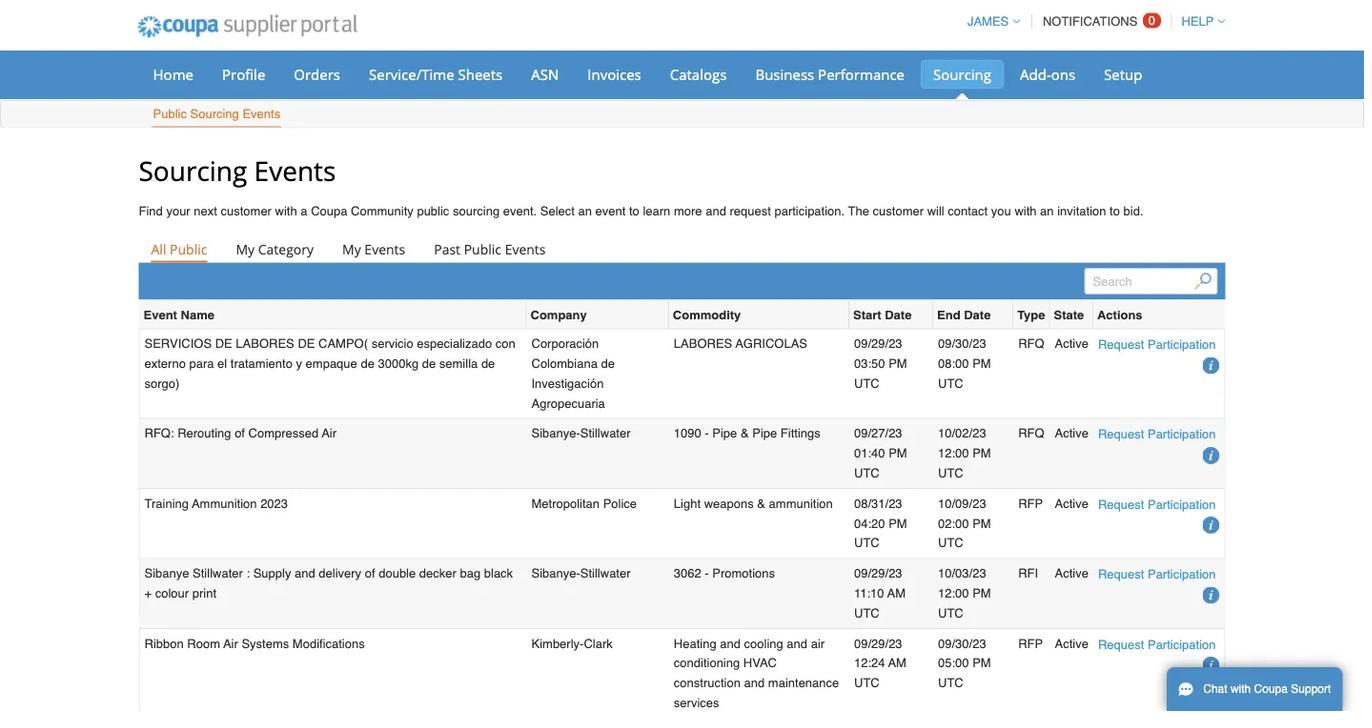 Task type: locate. For each thing, give the bounding box(es) containing it.
utc up the 10/09/23
[[938, 466, 964, 480]]

1 vertical spatial sibanye-
[[532, 566, 580, 580]]

especializado
[[417, 336, 492, 351]]

and right supply
[[295, 566, 315, 580]]

end
[[937, 307, 961, 322]]

5 active from the top
[[1055, 636, 1089, 650]]

1 active from the top
[[1055, 336, 1089, 351]]

utc for 09/30/23 08:00 pm utc
[[938, 376, 964, 390]]

3 request participation from the top
[[1098, 497, 1216, 512]]

0 horizontal spatial pipe
[[712, 426, 737, 441]]

an left invitation
[[1040, 204, 1054, 218]]

weapons
[[704, 496, 754, 511]]

sibanye- right black
[[532, 566, 580, 580]]

participation for 10/02/23 12:00 pm utc
[[1148, 427, 1216, 442]]

of left "double"
[[365, 566, 375, 580]]

stillwater up clark
[[580, 566, 631, 580]]

public for all
[[170, 240, 207, 258]]

1 horizontal spatial my
[[342, 240, 361, 258]]

2 vertical spatial sourcing
[[139, 152, 247, 188]]

12:24
[[854, 656, 885, 670]]

el
[[217, 356, 227, 371]]

sourcing up "next"
[[139, 152, 247, 188]]

10/09/23 02:00 pm utc
[[938, 496, 991, 550]]

business
[[755, 64, 814, 84]]

event name button
[[143, 304, 214, 325]]

service/time sheets
[[369, 64, 503, 84]]

utc inside 09/30/23 08:00 pm utc
[[938, 376, 964, 390]]

1 rfq from the top
[[1018, 336, 1045, 351]]

2 customer from the left
[[873, 204, 924, 218]]

my inside "link"
[[236, 240, 255, 258]]

request participation button for 10/02/23 12:00 pm utc
[[1098, 424, 1216, 444]]

12:00 down 10/03/23
[[938, 586, 969, 600]]

1 09/29/23 from the top
[[854, 336, 902, 351]]

sourcing
[[933, 64, 992, 84], [190, 107, 239, 121], [139, 152, 247, 188]]

participation for 09/30/23 05:00 pm utc
[[1148, 637, 1216, 651]]

12:00 down 10/02/23
[[938, 446, 969, 460]]

1 rfp from the top
[[1018, 496, 1043, 511]]

sourcing down james
[[933, 64, 992, 84]]

am right 11:10
[[887, 586, 906, 600]]

0 horizontal spatial to
[[629, 204, 640, 218]]

0 vertical spatial rfp
[[1018, 496, 1043, 511]]

0 horizontal spatial air
[[223, 636, 238, 650]]

stillwater up print
[[193, 566, 243, 580]]

rfq
[[1018, 336, 1045, 351], [1018, 426, 1045, 441]]

10/02/23 12:00 pm utc
[[938, 426, 991, 480]]

09/29/23 for 12:24
[[854, 636, 902, 650]]

1 request from the top
[[1098, 337, 1144, 352]]

rfq right 10/02/23
[[1018, 426, 1045, 441]]

customer
[[221, 204, 272, 218], [873, 204, 924, 218]]

- right 1090
[[705, 426, 709, 441]]

participation for 10/03/23 12:00 pm utc
[[1148, 567, 1216, 582]]

0 horizontal spatial of
[[235, 426, 245, 441]]

light weapons & ammunition
[[674, 496, 833, 511]]

find
[[139, 204, 163, 218]]

2 rfq from the top
[[1018, 426, 1045, 441]]

find your next customer with a coupa community public sourcing event. select an event to learn more and request participation. the customer will contact you with an invitation to bid.
[[139, 204, 1144, 218]]

sibanye-
[[532, 426, 580, 441], [532, 566, 580, 580]]

select
[[540, 204, 575, 218]]

utc inside '10/02/23 12:00 pm utc'
[[938, 466, 964, 480]]

y
[[296, 356, 302, 371]]

pm right 08:00
[[973, 356, 991, 371]]

sibanye-stillwater down agropecuaria
[[532, 426, 631, 441]]

1 sibanye- from the top
[[532, 426, 580, 441]]

0 vertical spatial of
[[235, 426, 245, 441]]

1 labores from the left
[[236, 336, 294, 351]]

pm down 09/27/23
[[889, 446, 907, 460]]

invitation
[[1057, 204, 1106, 218]]

1 horizontal spatial air
[[322, 426, 337, 441]]

coupa right the a
[[311, 204, 347, 218]]

stillwater down agropecuaria
[[580, 426, 631, 441]]

utc inside 10/03/23 12:00 pm utc
[[938, 606, 964, 620]]

pm right 05:00 on the bottom right of page
[[973, 656, 991, 670]]

1 horizontal spatial customer
[[873, 204, 924, 218]]

4 request participation button from the top
[[1098, 564, 1216, 584]]

you
[[991, 204, 1011, 218]]

3 active from the top
[[1055, 496, 1089, 511]]

my for my events
[[342, 240, 361, 258]]

09/30/23 08:00 pm utc
[[938, 336, 991, 390]]

4 request participation from the top
[[1098, 567, 1216, 582]]

1 my from the left
[[236, 240, 255, 258]]

para
[[189, 356, 214, 371]]

to left learn at the top left of the page
[[629, 204, 640, 218]]

0 vertical spatial 09/29/23
[[854, 336, 902, 351]]

pipe left fittings
[[752, 426, 777, 441]]

sourcing link
[[921, 60, 1004, 89]]

active for 10/03/23 12:00 pm utc
[[1055, 566, 1089, 580]]

0 vertical spatial rfq
[[1018, 336, 1045, 351]]

10/09/23
[[938, 496, 986, 511]]

cooling
[[744, 636, 783, 650]]

3 participation from the top
[[1148, 497, 1216, 512]]

2 sibanye-stillwater from the top
[[532, 566, 631, 580]]

de left '3000kg'
[[361, 356, 375, 371]]

0 vertical spatial am
[[887, 586, 906, 600]]

3062
[[674, 566, 701, 580]]

category
[[258, 240, 314, 258]]

utc down 11:10
[[854, 606, 880, 620]]

de right semilla
[[481, 356, 495, 371]]

2 participation from the top
[[1148, 427, 1216, 442]]

1090 - pipe & pipe fittings
[[674, 426, 821, 441]]

past
[[434, 240, 461, 258]]

of
[[235, 426, 245, 441], [365, 566, 375, 580]]

rfq for 09/30/23 08:00 pm utc
[[1018, 336, 1045, 351]]

08/31/23 04:20 pm utc
[[854, 496, 907, 550]]

1 horizontal spatial labores
[[674, 336, 732, 351]]

1 de from the left
[[215, 336, 232, 351]]

request for 09/30/23 05:00 pm utc
[[1098, 637, 1144, 651]]

pm inside 10/09/23 02:00 pm utc
[[973, 516, 991, 530]]

ammunition
[[769, 496, 833, 511]]

1 de from the left
[[361, 356, 375, 371]]

utc down 04:20
[[854, 536, 880, 550]]

pipe right 1090
[[712, 426, 737, 441]]

1 vertical spatial sourcing
[[190, 107, 239, 121]]

1 vertical spatial of
[[365, 566, 375, 580]]

0 horizontal spatial an
[[578, 204, 592, 218]]

1 request participation button from the top
[[1098, 335, 1216, 355]]

0 horizontal spatial labores
[[236, 336, 294, 351]]

0 vertical spatial 09/30/23
[[938, 336, 986, 351]]

air right room
[[223, 636, 238, 650]]

start date
[[853, 307, 912, 322]]

4 active from the top
[[1055, 566, 1089, 580]]

1 vertical spatial sibanye-stillwater
[[532, 566, 631, 580]]

sourcing for sourcing events
[[139, 152, 247, 188]]

labores up "tratamiento"
[[236, 336, 294, 351]]

& right weapons on the right bottom of the page
[[757, 496, 766, 511]]

5 request participation button from the top
[[1098, 634, 1216, 654]]

service/time sheets link
[[357, 60, 515, 89]]

active for 09/30/23 08:00 pm utc
[[1055, 336, 1089, 351]]

0 horizontal spatial my
[[236, 240, 255, 258]]

utc inside 09/29/23 12:24 am utc
[[854, 676, 880, 690]]

2 09/30/23 from the top
[[938, 636, 986, 650]]

sourcing inside the public sourcing events link
[[190, 107, 239, 121]]

pm inside the 09/27/23 01:40 pm utc
[[889, 446, 907, 460]]

request participation button
[[1098, 335, 1216, 355], [1098, 424, 1216, 444], [1098, 494, 1216, 514], [1098, 564, 1216, 584], [1098, 634, 1216, 654]]

rfp
[[1018, 496, 1043, 511], [1018, 636, 1043, 650]]

navigation
[[959, 3, 1226, 40]]

an left event
[[578, 204, 592, 218]]

2 - from the top
[[705, 566, 709, 580]]

pipe
[[712, 426, 737, 441], [752, 426, 777, 441]]

0 horizontal spatial with
[[275, 204, 297, 218]]

rfp for 10/09/23 02:00 pm utc
[[1018, 496, 1043, 511]]

2 my from the left
[[342, 240, 361, 258]]

& left fittings
[[741, 426, 749, 441]]

12:00 inside '10/02/23 12:00 pm utc'
[[938, 446, 969, 460]]

2 09/29/23 from the top
[[854, 566, 902, 580]]

09/27/23 01:40 pm utc
[[854, 426, 907, 480]]

0 horizontal spatial &
[[741, 426, 749, 441]]

public right 'past'
[[464, 240, 501, 258]]

utc for 09/27/23 01:40 pm utc
[[854, 466, 880, 480]]

08:00
[[938, 356, 969, 371]]

tab list
[[139, 235, 1226, 262]]

sorgo)
[[144, 376, 180, 390]]

sibanye-stillwater for 1090
[[532, 426, 631, 441]]

2 rfp from the top
[[1018, 636, 1043, 650]]

an
[[578, 204, 592, 218], [1040, 204, 1054, 218]]

1 vertical spatial rfq
[[1018, 426, 1045, 441]]

am right 12:24 at the right of page
[[888, 656, 907, 670]]

1 vertical spatial rfp
[[1018, 636, 1043, 650]]

1 horizontal spatial date
[[964, 307, 991, 322]]

1 horizontal spatial an
[[1040, 204, 1054, 218]]

customer right "next"
[[221, 204, 272, 218]]

1 horizontal spatial to
[[1110, 204, 1120, 218]]

1 request participation from the top
[[1098, 337, 1216, 352]]

1 vertical spatial air
[[223, 636, 238, 650]]

semilla
[[439, 356, 478, 371]]

pm down 10/03/23
[[973, 586, 991, 600]]

request participation
[[1098, 337, 1216, 352], [1098, 427, 1216, 442], [1098, 497, 1216, 512], [1098, 567, 1216, 582], [1098, 637, 1216, 651]]

request participation for 10/02/23 12:00 pm utc
[[1098, 427, 1216, 442]]

1 vertical spatial 12:00
[[938, 586, 969, 600]]

to left bid.
[[1110, 204, 1120, 218]]

stillwater for rfq: rerouting of compressed air
[[580, 426, 631, 441]]

with right the chat
[[1231, 683, 1251, 696]]

air
[[811, 636, 825, 650]]

0 horizontal spatial date
[[885, 307, 912, 322]]

3 de from the left
[[481, 356, 495, 371]]

customer left the will
[[873, 204, 924, 218]]

utc down 08:00
[[938, 376, 964, 390]]

pm for 10/03/23 12:00 pm utc
[[973, 586, 991, 600]]

con
[[495, 336, 515, 351]]

1 vertical spatial 09/29/23
[[854, 566, 902, 580]]

utc down 01:40
[[854, 466, 880, 480]]

2 labores from the left
[[674, 336, 732, 351]]

0 vertical spatial &
[[741, 426, 749, 441]]

black
[[484, 566, 513, 580]]

2 an from the left
[[1040, 204, 1054, 218]]

1 horizontal spatial with
[[1015, 204, 1037, 218]]

2 active from the top
[[1055, 426, 1089, 441]]

with right you
[[1015, 204, 1037, 218]]

sibanye-stillwater down 'metropolitan police'
[[532, 566, 631, 580]]

5 participation from the top
[[1148, 637, 1216, 651]]

utc for 09/29/23 11:10 am utc
[[854, 606, 880, 620]]

utc for 09/29/23 03:50 pm utc
[[854, 376, 880, 390]]

request participation for 09/30/23 05:00 pm utc
[[1098, 637, 1216, 651]]

utc down 05:00 on the bottom right of page
[[938, 676, 964, 690]]

coupa left support
[[1254, 683, 1288, 696]]

pm inside '10/02/23 12:00 pm utc'
[[973, 446, 991, 460]]

utc inside the 09/27/23 01:40 pm utc
[[854, 466, 880, 480]]

rfq for 10/02/23 12:00 pm utc
[[1018, 426, 1045, 441]]

support
[[1291, 683, 1331, 696]]

utc inside 09/29/23 11:10 am utc
[[854, 606, 880, 620]]

invoices link
[[575, 60, 654, 89]]

2 request participation from the top
[[1098, 427, 1216, 442]]

utc inside 09/30/23 05:00 pm utc
[[938, 676, 964, 690]]

add-
[[1020, 64, 1051, 84]]

with inside button
[[1231, 683, 1251, 696]]

de up y
[[298, 336, 315, 351]]

2 12:00 from the top
[[938, 586, 969, 600]]

my category
[[236, 240, 314, 258]]

1 horizontal spatial coupa
[[1254, 683, 1288, 696]]

0 horizontal spatial de
[[215, 336, 232, 351]]

09/29/23 up 12:24 at the right of page
[[854, 636, 902, 650]]

5 request participation from the top
[[1098, 637, 1216, 651]]

pm inside 09/30/23 08:00 pm utc
[[973, 356, 991, 371]]

1 - from the top
[[705, 426, 709, 441]]

sibanye- down agropecuaria
[[532, 426, 580, 441]]

de up the el
[[215, 336, 232, 351]]

de right colombiana on the left of page
[[601, 356, 615, 371]]

date for start date
[[885, 307, 912, 322]]

with left the a
[[275, 204, 297, 218]]

modifications
[[293, 636, 365, 650]]

pm inside 10/03/23 12:00 pm utc
[[973, 586, 991, 600]]

chat with coupa support button
[[1167, 667, 1343, 711]]

date for end date
[[964, 307, 991, 322]]

sourcing inside sourcing link
[[933, 64, 992, 84]]

0 vertical spatial sourcing
[[933, 64, 992, 84]]

date right 'end'
[[964, 307, 991, 322]]

01:40
[[854, 446, 885, 460]]

04:20
[[854, 516, 885, 530]]

0 horizontal spatial coupa
[[311, 204, 347, 218]]

2 date from the left
[[964, 307, 991, 322]]

fittings
[[781, 426, 821, 441]]

4 de from the left
[[601, 356, 615, 371]]

am inside 09/29/23 12:24 am utc
[[888, 656, 907, 670]]

09/30/23 for 08:00
[[938, 336, 986, 351]]

utc down 10/03/23
[[938, 606, 964, 620]]

utc down 03:50
[[854, 376, 880, 390]]

pm inside 09/29/23 03:50 pm utc
[[889, 356, 907, 371]]

of right rerouting at bottom left
[[235, 426, 245, 441]]

and down hvac
[[744, 676, 765, 690]]

1 date from the left
[[885, 307, 912, 322]]

chat with coupa support
[[1203, 683, 1331, 696]]

1 horizontal spatial &
[[757, 496, 766, 511]]

my left 'category'
[[236, 240, 255, 258]]

request participation button for 09/30/23 05:00 pm utc
[[1098, 634, 1216, 654]]

all public
[[151, 240, 207, 258]]

clark
[[584, 636, 613, 650]]

heating and cooling and air conditioning hvac construction and maintenance services
[[674, 636, 839, 710]]

rfp for 09/30/23 05:00 pm utc
[[1018, 636, 1043, 650]]

utc inside 10/09/23 02:00 pm utc
[[938, 536, 964, 550]]

events down profile link
[[243, 107, 280, 121]]

labores down commodity button
[[674, 336, 732, 351]]

de inside "corporación colombiana de investigación agropecuaria"
[[601, 356, 615, 371]]

utc for 08/31/23 04:20 pm utc
[[854, 536, 880, 550]]

2 request from the top
[[1098, 427, 1144, 442]]

4 participation from the top
[[1148, 567, 1216, 582]]

0 vertical spatial -
[[705, 426, 709, 441]]

1 sibanye-stillwater from the top
[[532, 426, 631, 441]]

0 vertical spatial sibanye-
[[532, 426, 580, 441]]

1 09/30/23 from the top
[[938, 336, 986, 351]]

1 horizontal spatial of
[[365, 566, 375, 580]]

3 request from the top
[[1098, 497, 1144, 512]]

request for 10/03/23 12:00 pm utc
[[1098, 567, 1144, 582]]

-
[[705, 426, 709, 441], [705, 566, 709, 580]]

room
[[187, 636, 220, 650]]

09/30/23 up 05:00 on the bottom right of page
[[938, 636, 986, 650]]

company button
[[531, 304, 587, 325]]

air right compressed
[[322, 426, 337, 441]]

1 horizontal spatial de
[[298, 336, 315, 351]]

3 09/29/23 from the top
[[854, 636, 902, 650]]

12:00 inside 10/03/23 12:00 pm utc
[[938, 586, 969, 600]]

09/29/23 inside 09/29/23 03:50 pm utc
[[854, 336, 902, 351]]

rfp right the 10/09/23
[[1018, 496, 1043, 511]]

sibanye- for 1090 - pipe & pipe fittings
[[532, 426, 580, 441]]

rfq down the type button
[[1018, 336, 1045, 351]]

09/29/23 up 03:50
[[854, 336, 902, 351]]

police
[[603, 496, 637, 511]]

pm right 03:50
[[889, 356, 907, 371]]

12:00
[[938, 446, 969, 460], [938, 586, 969, 600]]

performance
[[818, 64, 905, 84]]

1 vertical spatial -
[[705, 566, 709, 580]]

09/30/23 inside 09/30/23 05:00 pm utc
[[938, 636, 986, 650]]

double
[[379, 566, 416, 580]]

pm down the 10/09/23
[[973, 516, 991, 530]]

tab list containing all public
[[139, 235, 1226, 262]]

am inside 09/29/23 11:10 am utc
[[887, 586, 906, 600]]

pm down 08/31/23
[[889, 516, 907, 530]]

0 vertical spatial sibanye-stillwater
[[532, 426, 631, 441]]

coupa inside button
[[1254, 683, 1288, 696]]

2 vertical spatial 09/29/23
[[854, 636, 902, 650]]

request participation for 10/09/23 02:00 pm utc
[[1098, 497, 1216, 512]]

and
[[706, 204, 726, 218], [295, 566, 315, 580], [720, 636, 741, 650], [787, 636, 808, 650], [744, 676, 765, 690]]

and inside sibanye stillwater : supply and delivery  of double decker bag black + colour print
[[295, 566, 315, 580]]

&
[[741, 426, 749, 441], [757, 496, 766, 511]]

de
[[361, 356, 375, 371], [422, 356, 436, 371], [481, 356, 495, 371], [601, 356, 615, 371]]

stillwater for sibanye stillwater : supply and delivery  of double decker bag black + colour print
[[580, 566, 631, 580]]

date right the start
[[885, 307, 912, 322]]

5 request from the top
[[1098, 637, 1144, 651]]

request for 10/09/23 02:00 pm utc
[[1098, 497, 1144, 512]]

sourcing down profile link
[[190, 107, 239, 121]]

2 de from the left
[[298, 336, 315, 351]]

utc for 10/03/23 12:00 pm utc
[[938, 606, 964, 620]]

the
[[848, 204, 869, 218]]

2 horizontal spatial with
[[1231, 683, 1251, 696]]

pm inside 09/30/23 05:00 pm utc
[[973, 656, 991, 670]]

sheets
[[458, 64, 503, 84]]

1 horizontal spatial pipe
[[752, 426, 777, 441]]

contact
[[948, 204, 988, 218]]

public right all on the top of the page
[[170, 240, 207, 258]]

commodity button
[[673, 304, 741, 325]]

de left semilla
[[422, 356, 436, 371]]

3 request participation button from the top
[[1098, 494, 1216, 514]]

10/02/23
[[938, 426, 986, 441]]

0 horizontal spatial customer
[[221, 204, 272, 218]]

1 participation from the top
[[1148, 337, 1216, 352]]

4 request from the top
[[1098, 567, 1144, 582]]

0 vertical spatial 12:00
[[938, 446, 969, 460]]

09/30/23 up 08:00
[[938, 336, 986, 351]]

utc inside 08/31/23 04:20 pm utc
[[854, 536, 880, 550]]

2 request participation button from the top
[[1098, 424, 1216, 444]]

training
[[144, 496, 189, 511]]

09/29/23 up 11:10
[[854, 566, 902, 580]]

pm inside 08/31/23 04:20 pm utc
[[889, 516, 907, 530]]

pm for 09/29/23 03:50 pm utc
[[889, 356, 907, 371]]

1 vertical spatial coupa
[[1254, 683, 1288, 696]]

sourcing
[[453, 204, 500, 218]]

sourcing for sourcing
[[933, 64, 992, 84]]

pm down 10/02/23
[[973, 446, 991, 460]]

type state
[[1017, 307, 1084, 322]]

- right 3062
[[705, 566, 709, 580]]

utc down 02:00
[[938, 536, 964, 550]]

utc inside 09/29/23 03:50 pm utc
[[854, 376, 880, 390]]

2 sibanye- from the top
[[532, 566, 580, 580]]

rfp right 09/30/23 05:00 pm utc
[[1018, 636, 1043, 650]]

utc down 12:24 at the right of page
[[854, 676, 880, 690]]

utc for 09/30/23 05:00 pm utc
[[938, 676, 964, 690]]

1 12:00 from the top
[[938, 446, 969, 460]]

1 an from the left
[[578, 204, 592, 218]]

1 vertical spatial 09/30/23
[[938, 636, 986, 650]]

09/29/23 inside 09/29/23 12:24 am utc
[[854, 636, 902, 650]]

Search text field
[[1085, 268, 1218, 294]]

0 vertical spatial coupa
[[311, 204, 347, 218]]

09/30/23 inside 09/30/23 08:00 pm utc
[[938, 336, 986, 351]]

navigation containing notifications 0
[[959, 3, 1226, 40]]

externo
[[144, 356, 186, 371]]

all
[[151, 240, 166, 258]]

1 vertical spatial am
[[888, 656, 907, 670]]

date
[[885, 307, 912, 322], [964, 307, 991, 322]]

my down community at the top of page
[[342, 240, 361, 258]]

09/29/23 inside 09/29/23 11:10 am utc
[[854, 566, 902, 580]]

am for 11:10
[[887, 586, 906, 600]]



Task type: vqa. For each thing, say whether or not it's contained in the screenshot.
3062
yes



Task type: describe. For each thing, give the bounding box(es) containing it.
business performance link
[[743, 60, 917, 89]]

setup link
[[1092, 60, 1155, 89]]

kimberly-
[[532, 636, 584, 650]]

coupa supplier portal image
[[124, 3, 370, 51]]

my events link
[[330, 235, 418, 262]]

public sourcing events
[[153, 107, 280, 121]]

sibanye stillwater : supply and delivery  of double decker bag black + colour print
[[144, 566, 513, 600]]

empaque
[[306, 356, 357, 371]]

profile link
[[210, 60, 278, 89]]

- for promotions
[[705, 566, 709, 580]]

my for my category
[[236, 240, 255, 258]]

bid.
[[1124, 204, 1144, 218]]

pm for 10/02/23 12:00 pm utc
[[973, 446, 991, 460]]

request participation for 10/03/23 12:00 pm utc
[[1098, 567, 1216, 582]]

- for pipe
[[705, 426, 709, 441]]

commodity
[[673, 307, 741, 322]]

agricolas
[[736, 336, 808, 351]]

event name
[[143, 307, 214, 322]]

1090
[[674, 426, 701, 441]]

delivery
[[319, 566, 361, 580]]

ammunition
[[192, 496, 257, 511]]

rfq:
[[144, 426, 174, 441]]

sibanye- for 3062 - promotions
[[532, 566, 580, 580]]

and up conditioning
[[720, 636, 741, 650]]

utc for 10/09/23 02:00 pm utc
[[938, 536, 964, 550]]

labores agricolas
[[674, 336, 808, 351]]

public for past
[[464, 240, 501, 258]]

home link
[[141, 60, 206, 89]]

09/30/23 for 05:00
[[938, 636, 986, 650]]

business performance
[[755, 64, 905, 84]]

service/time
[[369, 64, 454, 84]]

promotions
[[712, 566, 775, 580]]

utc for 09/29/23 12:24 am utc
[[854, 676, 880, 690]]

ribbon
[[144, 636, 184, 650]]

pm for 09/27/23 01:40 pm utc
[[889, 446, 907, 460]]

08/31/23
[[854, 496, 902, 511]]

events down community at the top of page
[[365, 240, 405, 258]]

sourcing events
[[139, 152, 336, 188]]

2 to from the left
[[1110, 204, 1120, 218]]

event.
[[503, 204, 537, 218]]

and left the air
[[787, 636, 808, 650]]

and right the more
[[706, 204, 726, 218]]

public down home link
[[153, 107, 187, 121]]

09/29/23 12:24 am utc
[[854, 636, 907, 690]]

asn
[[531, 64, 559, 84]]

corporación
[[532, 336, 599, 351]]

ribbon room air systems modifications
[[144, 636, 365, 650]]

labores inside servicios de labores de campo( servicio especializado con externo para el tratamiento y empaque  de 3000kg de semilla de sorgo)
[[236, 336, 294, 351]]

pm for 09/30/23 05:00 pm utc
[[973, 656, 991, 670]]

notifications
[[1043, 14, 1138, 29]]

catalogs link
[[658, 60, 739, 89]]

servicio
[[371, 336, 414, 351]]

request participation button for 09/30/23 08:00 pm utc
[[1098, 335, 1216, 355]]

1 vertical spatial &
[[757, 496, 766, 511]]

request participation for 09/30/23 08:00 pm utc
[[1098, 337, 1216, 352]]

home
[[153, 64, 194, 84]]

09/29/23 for 03:50
[[854, 336, 902, 351]]

print
[[192, 586, 216, 600]]

request for 09/30/23 08:00 pm utc
[[1098, 337, 1144, 352]]

a
[[301, 204, 307, 218]]

actions button
[[1097, 304, 1143, 325]]

2 de from the left
[[422, 356, 436, 371]]

invoices
[[588, 64, 641, 84]]

active for 10/09/23 02:00 pm utc
[[1055, 496, 1089, 511]]

investigación
[[532, 376, 604, 390]]

1 pipe from the left
[[712, 426, 737, 441]]

help link
[[1173, 14, 1226, 29]]

hvac
[[743, 656, 777, 670]]

supply
[[253, 566, 291, 580]]

metropolitan police
[[532, 496, 637, 511]]

sibanye-stillwater for 3062
[[532, 566, 631, 580]]

company
[[531, 307, 587, 322]]

maintenance
[[768, 676, 839, 690]]

events down event.
[[505, 240, 546, 258]]

request participation button for 10/03/23 12:00 pm utc
[[1098, 564, 1216, 584]]

utc for 10/02/23 12:00 pm utc
[[938, 466, 964, 480]]

rfq: rerouting of compressed air
[[144, 426, 337, 441]]

09/29/23 for 11:10
[[854, 566, 902, 580]]

past public events
[[434, 240, 546, 258]]

:
[[246, 566, 250, 580]]

request for 10/02/23 12:00 pm utc
[[1098, 427, 1144, 442]]

0 vertical spatial air
[[322, 426, 337, 441]]

chat
[[1203, 683, 1228, 696]]

request
[[730, 204, 771, 218]]

12:00 for 10/03/23
[[938, 586, 969, 600]]

3062 - promotions
[[674, 566, 775, 580]]

3000kg
[[378, 356, 419, 371]]

pm for 08/31/23 04:20 pm utc
[[889, 516, 907, 530]]

1 to from the left
[[629, 204, 640, 218]]

participation for 09/30/23 08:00 pm utc
[[1148, 337, 1216, 352]]

my category link
[[223, 235, 326, 262]]

10/03/23 12:00 pm utc
[[938, 566, 991, 620]]

events up the a
[[254, 152, 336, 188]]

1 customer from the left
[[221, 204, 272, 218]]

participation.
[[775, 204, 845, 218]]

add-ons link
[[1008, 60, 1088, 89]]

training ammunition 2023
[[144, 496, 288, 511]]

agropecuaria
[[532, 396, 605, 410]]

bag
[[460, 566, 481, 580]]

stillwater inside sibanye stillwater : supply and delivery  of double decker bag black + colour print
[[193, 566, 243, 580]]

end date
[[937, 307, 991, 322]]

am for 12:24
[[888, 656, 907, 670]]

active for 09/30/23 05:00 pm utc
[[1055, 636, 1089, 650]]

pm for 10/09/23 02:00 pm utc
[[973, 516, 991, 530]]

search image
[[1195, 273, 1212, 290]]

05:00
[[938, 656, 969, 670]]

12:00 for 10/02/23
[[938, 446, 969, 460]]

pm for 09/30/23 08:00 pm utc
[[973, 356, 991, 371]]

help
[[1182, 14, 1214, 29]]

tratamiento
[[231, 356, 293, 371]]

my events
[[342, 240, 405, 258]]

participation for 10/09/23 02:00 pm utc
[[1148, 497, 1216, 512]]

metropolitan
[[532, 496, 600, 511]]

active for 10/02/23 12:00 pm utc
[[1055, 426, 1089, 441]]

public sourcing events link
[[152, 102, 281, 127]]

setup
[[1104, 64, 1143, 84]]

2 pipe from the left
[[752, 426, 777, 441]]

0
[[1149, 13, 1156, 28]]

of inside sibanye stillwater : supply and delivery  of double decker bag black + colour print
[[365, 566, 375, 580]]

campo(
[[318, 336, 368, 351]]

request participation button for 10/09/23 02:00 pm utc
[[1098, 494, 1216, 514]]

compressed
[[248, 426, 319, 441]]

rfi
[[1018, 566, 1038, 580]]

orders
[[294, 64, 340, 84]]

event
[[143, 307, 177, 322]]

james
[[968, 14, 1009, 29]]

name
[[181, 307, 214, 322]]



